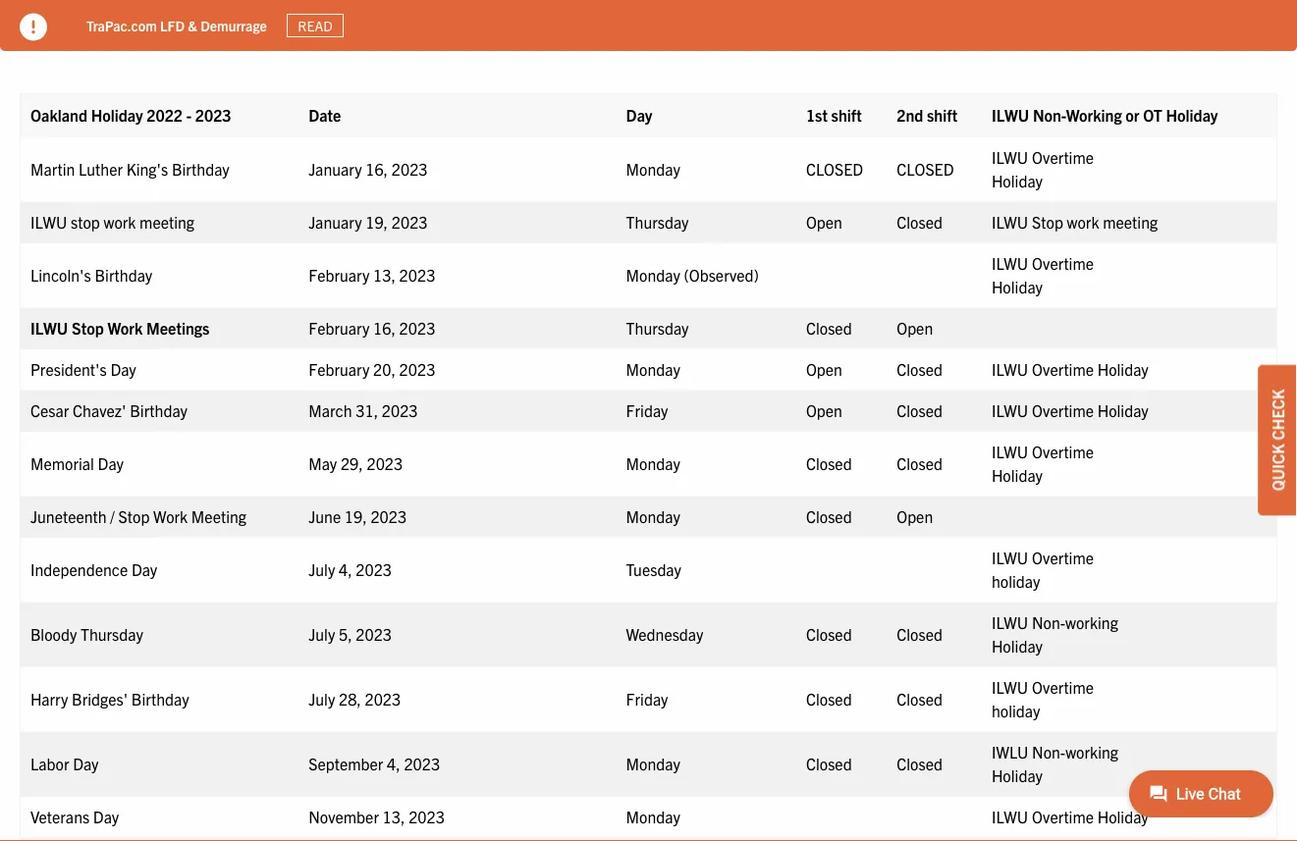 Task type: vqa. For each thing, say whether or not it's contained in the screenshot.


Task type: locate. For each thing, give the bounding box(es) containing it.
stop
[[1032, 212, 1064, 232], [72, 318, 104, 338], [118, 507, 150, 526]]

0 vertical spatial ilwu overtime holiday
[[992, 548, 1094, 591]]

4, down june 19, 2023
[[339, 560, 352, 579]]

13, for february
[[373, 265, 396, 285]]

5 monday from the top
[[626, 507, 680, 526]]

1 vertical spatial 16,
[[373, 318, 396, 338]]

holiday up the 'ilwu non-working holiday'
[[992, 571, 1041, 591]]

1 vertical spatial january
[[309, 212, 362, 232]]

2 vertical spatial non-
[[1032, 742, 1066, 762]]

2023 for july 5, 2023
[[356, 624, 392, 644]]

non- inside the 'ilwu non-working holiday'
[[1032, 613, 1066, 632]]

day for may 29, 2023
[[98, 453, 124, 473]]

july 28, 2023
[[309, 689, 401, 709]]

2 february from the top
[[309, 318, 370, 338]]

0 vertical spatial 13,
[[373, 265, 396, 285]]

19,
[[366, 212, 388, 232], [345, 507, 367, 526]]

-
[[186, 105, 192, 124]]

february
[[309, 265, 370, 285], [309, 318, 370, 338], [309, 359, 370, 379]]

0 vertical spatial january
[[309, 159, 362, 178]]

/
[[110, 507, 115, 526]]

1 horizontal spatial work
[[153, 507, 188, 526]]

overtime
[[1032, 147, 1094, 167], [1032, 253, 1094, 273], [1032, 359, 1094, 379], [1032, 400, 1094, 420], [1032, 442, 1094, 461], [1032, 548, 1094, 567], [1032, 677, 1094, 697], [1032, 807, 1094, 827]]

1 january from the top
[[309, 159, 362, 178]]

juneteenth
[[30, 507, 107, 526]]

2 ilwu overtime holiday from the top
[[992, 677, 1094, 721]]

3 monday from the top
[[626, 359, 680, 379]]

0 horizontal spatial meeting
[[140, 212, 195, 232]]

2023 up "november 13, 2023"
[[404, 754, 440, 774]]

0 vertical spatial 16,
[[366, 159, 388, 178]]

non- inside iwlu non-working holiday
[[1032, 742, 1066, 762]]

2 vertical spatial july
[[309, 689, 335, 709]]

trapac.com lfd & demurrage
[[86, 16, 267, 34]]

3 february from the top
[[309, 359, 370, 379]]

0 horizontal spatial work
[[104, 212, 136, 232]]

monday for january 16, 2023
[[626, 159, 680, 178]]

2 closed from the left
[[897, 159, 954, 178]]

closed
[[897, 212, 943, 232], [806, 318, 852, 338], [897, 359, 943, 379], [897, 400, 943, 420], [806, 453, 852, 473], [897, 453, 943, 473], [806, 507, 852, 526], [806, 624, 852, 644], [897, 624, 943, 644], [806, 689, 852, 709], [897, 689, 943, 709], [806, 754, 852, 774], [897, 754, 943, 774]]

2 january from the top
[[309, 212, 362, 232]]

ilwu overtime holiday for friday
[[992, 677, 1094, 721]]

2 shift from the left
[[927, 105, 958, 124]]

2023 for january 19, 2023
[[392, 212, 428, 232]]

ilwu overtime holiday up the 'ilwu non-working holiday'
[[992, 548, 1094, 591]]

2 vertical spatial thursday
[[80, 624, 143, 644]]

1 vertical spatial 4,
[[387, 754, 400, 774]]

16, up 20,
[[373, 318, 396, 338]]

tuesday
[[626, 560, 682, 579]]

meeting for ilwu stop work meeting
[[1103, 212, 1158, 232]]

wednesday
[[626, 624, 704, 644]]

february up february 20, 2023
[[309, 318, 370, 338]]

date
[[309, 105, 345, 124]]

0 vertical spatial thursday
[[626, 212, 689, 232]]

2 vertical spatial stop
[[118, 507, 150, 526]]

1 shift from the left
[[832, 105, 862, 124]]

4,
[[339, 560, 352, 579], [387, 754, 400, 774]]

work left meeting at left bottom
[[153, 507, 188, 526]]

1 horizontal spatial shift
[[927, 105, 958, 124]]

2023 right '28,'
[[365, 689, 401, 709]]

independence
[[30, 560, 128, 579]]

2023 up 'january 19, 2023'
[[392, 159, 428, 178]]

2023 right the 31,
[[382, 400, 418, 420]]

meetings
[[146, 318, 210, 338]]

16, for january
[[366, 159, 388, 178]]

3 overtime from the top
[[1032, 359, 1094, 379]]

working for ilwu non-working
[[1066, 613, 1119, 632]]

4, for july
[[339, 560, 352, 579]]

0 horizontal spatial 4,
[[339, 560, 352, 579]]

friday for closed
[[626, 689, 668, 709]]

closed down 1st shift on the top of page
[[806, 159, 864, 178]]

2 vertical spatial february
[[309, 359, 370, 379]]

non- for iwlu non-working holiday
[[1032, 742, 1066, 762]]

2 holiday from the top
[[992, 701, 1041, 721]]

0 horizontal spatial stop
[[72, 318, 104, 338]]

2023 for january 16, 2023
[[392, 159, 428, 178]]

thursday
[[626, 212, 689, 232], [626, 318, 689, 338], [80, 624, 143, 644]]

2023 right 5,
[[356, 624, 392, 644]]

6 monday from the top
[[626, 754, 680, 774]]

4 monday from the top
[[626, 453, 680, 473]]

19, right june
[[345, 507, 367, 526]]

meeting
[[140, 212, 195, 232], [1103, 212, 1158, 232]]

1 horizontal spatial 4,
[[387, 754, 400, 774]]

2 ilwu overtime holiday from the top
[[992, 253, 1094, 296]]

31,
[[356, 400, 378, 420]]

6 overtime from the top
[[1032, 548, 1094, 567]]

6 ilwu overtime holiday from the top
[[992, 807, 1153, 827]]

friday for open
[[626, 400, 668, 420]]

2 horizontal spatial stop
[[1032, 212, 1064, 232]]

1 vertical spatial holiday
[[992, 701, 1041, 721]]

working inside iwlu non-working holiday
[[1066, 742, 1119, 762]]

2023 down 'may 29, 2023'
[[371, 507, 407, 526]]

shift right 2nd
[[927, 105, 958, 124]]

july 5, 2023
[[309, 624, 392, 644]]

monday for november 13, 2023
[[626, 807, 680, 827]]

2 july from the top
[[309, 624, 335, 644]]

birthday up the ilwu stop work meetings
[[95, 265, 152, 285]]

working for iwlu non-working
[[1066, 742, 1119, 762]]

13, up the february 16, 2023
[[373, 265, 396, 285]]

independence day
[[30, 560, 161, 579]]

1 holiday from the top
[[992, 571, 1041, 591]]

1 july from the top
[[309, 560, 335, 579]]

thursday down monday (observed)
[[626, 318, 689, 338]]

closed down 2nd shift
[[897, 159, 954, 178]]

2023 right 20,
[[399, 359, 435, 379]]

january down january 16, 2023
[[309, 212, 362, 232]]

thursday up monday (observed)
[[626, 212, 689, 232]]

2023 down june 19, 2023
[[356, 560, 392, 579]]

ilwu overtime holiday
[[992, 147, 1094, 190], [992, 253, 1094, 296], [992, 359, 1153, 379], [992, 400, 1149, 420], [992, 442, 1094, 485], [992, 807, 1153, 827]]

7 monday from the top
[[626, 807, 680, 827]]

july for july 5, 2023
[[309, 624, 335, 644]]

ilwu overtime holiday up iwlu
[[992, 677, 1094, 721]]

2023 down september 4, 2023
[[409, 807, 445, 827]]

1 vertical spatial stop
[[72, 318, 104, 338]]

13, right november
[[383, 807, 405, 827]]

monday
[[626, 159, 680, 178], [626, 265, 680, 285], [626, 359, 680, 379], [626, 453, 680, 473], [626, 507, 680, 526], [626, 754, 680, 774], [626, 807, 680, 827]]

16, up 'january 19, 2023'
[[366, 159, 388, 178]]

1 february from the top
[[309, 265, 370, 285]]

day for july 4, 2023
[[132, 560, 157, 579]]

28,
[[339, 689, 361, 709]]

1 vertical spatial february
[[309, 318, 370, 338]]

(observed)
[[684, 265, 759, 285]]

september
[[309, 754, 383, 774]]

0 vertical spatial working
[[1066, 613, 1119, 632]]

1 friday from the top
[[626, 400, 668, 420]]

16,
[[366, 159, 388, 178], [373, 318, 396, 338]]

0 vertical spatial work
[[108, 318, 143, 338]]

20,
[[373, 359, 396, 379]]

veterans
[[30, 807, 90, 827]]

non-
[[1033, 105, 1066, 124], [1032, 613, 1066, 632], [1032, 742, 1066, 762]]

0 horizontal spatial work
[[108, 318, 143, 338]]

0 vertical spatial holiday
[[992, 571, 1041, 591]]

monday for february 20, 2023
[[626, 359, 680, 379]]

february for february 13, 2023
[[309, 265, 370, 285]]

king's
[[126, 159, 168, 178]]

0 vertical spatial february
[[309, 265, 370, 285]]

trapac.com
[[86, 16, 157, 34]]

2023 right the 29,
[[367, 453, 403, 473]]

monday for september 4, 2023
[[626, 754, 680, 774]]

july left '28,'
[[309, 689, 335, 709]]

1 vertical spatial working
[[1066, 742, 1119, 762]]

16, for february
[[373, 318, 396, 338]]

1 vertical spatial non-
[[1032, 613, 1066, 632]]

holiday
[[91, 105, 143, 124], [1166, 105, 1218, 124], [992, 171, 1043, 190], [992, 277, 1043, 296], [1098, 359, 1149, 379], [1098, 400, 1149, 420], [992, 465, 1043, 485], [992, 636, 1043, 656], [992, 766, 1043, 785], [1098, 807, 1149, 827]]

monday for june 19, 2023
[[626, 507, 680, 526]]

july for july 4, 2023
[[309, 560, 335, 579]]

2 meeting from the left
[[1103, 212, 1158, 232]]

2023 up february 20, 2023
[[399, 318, 435, 338]]

1 horizontal spatial closed
[[897, 159, 954, 178]]

19, up february 13, 2023
[[366, 212, 388, 232]]

1 horizontal spatial work
[[1067, 212, 1100, 232]]

birthday
[[172, 159, 230, 178], [95, 265, 152, 285], [130, 400, 188, 420], [131, 689, 189, 709]]

1 monday from the top
[[626, 159, 680, 178]]

closed
[[806, 159, 864, 178], [897, 159, 954, 178]]

cesar
[[30, 400, 69, 420]]

january down date
[[309, 159, 362, 178]]

0 vertical spatial friday
[[626, 400, 668, 420]]

0 vertical spatial stop
[[1032, 212, 1064, 232]]

president's day
[[30, 359, 140, 379]]

2023 up the february 16, 2023
[[399, 265, 435, 285]]

lincoln's
[[30, 265, 91, 285]]

july down june
[[309, 560, 335, 579]]

president's
[[30, 359, 107, 379]]

ilwu
[[992, 105, 1030, 124], [992, 147, 1029, 167], [30, 212, 67, 232], [992, 212, 1029, 232], [992, 253, 1029, 273], [30, 318, 68, 338], [992, 359, 1029, 379], [992, 400, 1029, 420], [992, 442, 1029, 461], [992, 548, 1029, 567], [992, 613, 1029, 632], [992, 677, 1029, 697], [992, 807, 1029, 827]]

2nd
[[897, 105, 924, 124]]

1 horizontal spatial meeting
[[1103, 212, 1158, 232]]

2 working from the top
[[1066, 742, 1119, 762]]

2023 up february 13, 2023
[[392, 212, 428, 232]]

lincoln's birthday
[[30, 265, 156, 285]]

29,
[[341, 453, 363, 473]]

2 work from the left
[[1067, 212, 1100, 232]]

1 vertical spatial friday
[[626, 689, 668, 709]]

1 vertical spatial 13,
[[383, 807, 405, 827]]

july for july 28, 2023
[[309, 689, 335, 709]]

holiday inside the 'ilwu non-working holiday'
[[992, 636, 1043, 656]]

thursday right bloody
[[80, 624, 143, 644]]

holiday inside iwlu non-working holiday
[[992, 766, 1043, 785]]

july
[[309, 560, 335, 579], [309, 624, 335, 644], [309, 689, 335, 709]]

work
[[104, 212, 136, 232], [1067, 212, 1100, 232]]

1st
[[806, 105, 828, 124]]

working
[[1066, 613, 1119, 632], [1066, 742, 1119, 762]]

june 19, 2023
[[309, 507, 407, 526]]

2023
[[195, 105, 231, 124], [392, 159, 428, 178], [392, 212, 428, 232], [399, 265, 435, 285], [399, 318, 435, 338], [399, 359, 435, 379], [382, 400, 418, 420], [367, 453, 403, 473], [371, 507, 407, 526], [356, 560, 392, 579], [356, 624, 392, 644], [365, 689, 401, 709], [404, 754, 440, 774], [409, 807, 445, 827]]

iwlu
[[992, 742, 1029, 762]]

iwlu non-working holiday
[[992, 742, 1119, 785]]

ilwu stop work meeting
[[992, 212, 1158, 232]]

1 work from the left
[[104, 212, 136, 232]]

0 vertical spatial 19,
[[366, 212, 388, 232]]

shift right 1st on the top of page
[[832, 105, 862, 124]]

1 meeting from the left
[[140, 212, 195, 232]]

0 vertical spatial 4,
[[339, 560, 352, 579]]

stop for work
[[1032, 212, 1064, 232]]

oakland
[[30, 105, 87, 124]]

ilwu non-working or ot holiday
[[992, 105, 1222, 124]]

january 19, 2023
[[309, 212, 428, 232]]

birthday right king's
[[172, 159, 230, 178]]

13, for november
[[383, 807, 405, 827]]

0 vertical spatial july
[[309, 560, 335, 579]]

1 working from the top
[[1066, 613, 1119, 632]]

shift
[[832, 105, 862, 124], [927, 105, 958, 124]]

non- for ilwu non-working holiday
[[1032, 613, 1066, 632]]

day
[[626, 105, 653, 124], [110, 359, 136, 379], [98, 453, 124, 473], [132, 560, 157, 579], [73, 754, 99, 774], [93, 807, 119, 827]]

2023 for february 20, 2023
[[399, 359, 435, 379]]

1 horizontal spatial stop
[[118, 507, 150, 526]]

1 vertical spatial july
[[309, 624, 335, 644]]

5 ilwu overtime holiday from the top
[[992, 442, 1094, 485]]

february down 'january 19, 2023'
[[309, 265, 370, 285]]

5,
[[339, 624, 352, 644]]

ilwu overtime holiday
[[992, 548, 1094, 591], [992, 677, 1094, 721]]

0 horizontal spatial closed
[[806, 159, 864, 178]]

1 vertical spatial thursday
[[626, 318, 689, 338]]

stop
[[71, 212, 100, 232]]

1 vertical spatial work
[[153, 507, 188, 526]]

january
[[309, 159, 362, 178], [309, 212, 362, 232]]

8 overtime from the top
[[1032, 807, 1094, 827]]

holiday
[[992, 571, 1041, 591], [992, 701, 1041, 721]]

shift for 2nd shift
[[927, 105, 958, 124]]

november 13, 2023
[[309, 807, 445, 827]]

3 july from the top
[[309, 689, 335, 709]]

2023 for november 13, 2023
[[409, 807, 445, 827]]

january for january 16, 2023
[[309, 159, 362, 178]]

0 horizontal spatial shift
[[832, 105, 862, 124]]

4, right the september
[[387, 754, 400, 774]]

ilwu inside the 'ilwu non-working holiday'
[[992, 613, 1029, 632]]

monday for may 29, 2023
[[626, 453, 680, 473]]

2 friday from the top
[[626, 689, 668, 709]]

1 vertical spatial 19,
[[345, 507, 367, 526]]

holiday up iwlu
[[992, 701, 1041, 721]]

work left meetings
[[108, 318, 143, 338]]

1 ilwu overtime holiday from the top
[[992, 548, 1094, 591]]

working inside the 'ilwu non-working holiday'
[[1066, 613, 1119, 632]]

0 vertical spatial non-
[[1033, 105, 1066, 124]]

february up march
[[309, 359, 370, 379]]

1 vertical spatial ilwu overtime holiday
[[992, 677, 1094, 721]]

2022
[[147, 105, 183, 124]]

july left 5,
[[309, 624, 335, 644]]

meeting for ilwu stop work meeting
[[140, 212, 195, 232]]



Task type: describe. For each thing, give the bounding box(es) containing it.
bloody thursday
[[30, 624, 143, 644]]

open for thursday
[[806, 212, 843, 232]]

read
[[298, 17, 333, 34]]

2023 for february 16, 2023
[[399, 318, 435, 338]]

memorial day
[[30, 453, 127, 473]]

ot
[[1143, 105, 1163, 124]]

day for november 13, 2023
[[93, 807, 119, 827]]

bridges'
[[72, 689, 128, 709]]

2023 for july 4, 2023
[[356, 560, 392, 579]]

demurrage
[[201, 16, 267, 34]]

2023 right -
[[195, 105, 231, 124]]

juneteenth / stop work meeting
[[30, 507, 247, 526]]

2 monday from the top
[[626, 265, 680, 285]]

birthday right chavez' at top
[[130, 400, 188, 420]]

4, for september
[[387, 754, 400, 774]]

solid image
[[20, 13, 47, 41]]

february 13, 2023
[[309, 265, 435, 285]]

luther
[[79, 159, 123, 178]]

read link
[[287, 14, 344, 38]]

7 overtime from the top
[[1032, 677, 1094, 697]]

1 closed from the left
[[806, 159, 864, 178]]

labor
[[30, 754, 69, 774]]

2023 for june 19, 2023
[[371, 507, 407, 526]]

quick check
[[1268, 390, 1288, 491]]

work for stop
[[104, 212, 136, 232]]

harry bridges' birthday
[[30, 689, 193, 709]]

check
[[1268, 390, 1288, 441]]

4 overtime from the top
[[1032, 400, 1094, 420]]

thursday for closed
[[626, 318, 689, 338]]

february for february 20, 2023
[[309, 359, 370, 379]]

november
[[309, 807, 379, 827]]

4 ilwu overtime holiday from the top
[[992, 400, 1149, 420]]

may
[[309, 453, 337, 473]]

bloody
[[30, 624, 77, 644]]

ilwu stop work meeting
[[30, 212, 195, 232]]

shift for 1st shift
[[832, 105, 862, 124]]

quick
[[1268, 444, 1288, 491]]

january 16, 2023
[[309, 159, 428, 178]]

martin
[[30, 159, 75, 178]]

birthday right bridges'
[[131, 689, 189, 709]]

stop for work
[[72, 318, 104, 338]]

2023 for march 31, 2023
[[382, 400, 418, 420]]

cesar chavez' birthday
[[30, 400, 188, 420]]

oakland holiday 2022 - 2023
[[30, 105, 231, 124]]

martin luther king's birthday
[[30, 159, 233, 178]]

2nd shift
[[897, 105, 958, 124]]

1 ilwu overtime holiday from the top
[[992, 147, 1094, 190]]

non- for ilwu non-working or ot holiday
[[1033, 105, 1066, 124]]

memorial
[[30, 453, 94, 473]]

ilwu non-working holiday
[[992, 613, 1119, 656]]

quick check link
[[1258, 365, 1298, 516]]

lfd
[[160, 16, 185, 34]]

3 ilwu overtime holiday from the top
[[992, 359, 1153, 379]]

labor day
[[30, 754, 99, 774]]

working
[[1066, 105, 1122, 124]]

day for february 20, 2023
[[110, 359, 136, 379]]

2023 for may 29, 2023
[[367, 453, 403, 473]]

holiday for friday
[[992, 701, 1041, 721]]

february for february 16, 2023
[[309, 318, 370, 338]]

february 16, 2023
[[309, 318, 435, 338]]

or
[[1126, 105, 1140, 124]]

february 20, 2023
[[309, 359, 435, 379]]

monday (observed)
[[626, 265, 759, 285]]

meeting
[[191, 507, 247, 526]]

thursday for open
[[626, 212, 689, 232]]

june
[[309, 507, 341, 526]]

chavez'
[[73, 400, 126, 420]]

ilwu stop work meetings
[[30, 318, 213, 338]]

open for friday
[[806, 400, 843, 420]]

&
[[188, 16, 197, 34]]

day for september 4, 2023
[[73, 754, 99, 774]]

work for stop
[[1067, 212, 1100, 232]]

january for january 19, 2023
[[309, 212, 362, 232]]

2023 for september 4, 2023
[[404, 754, 440, 774]]

veterans day
[[30, 807, 119, 827]]

1st shift
[[806, 105, 862, 124]]

19, for june
[[345, 507, 367, 526]]

2023 for february 13, 2023
[[399, 265, 435, 285]]

holiday for tuesday
[[992, 571, 1041, 591]]

ilwu overtime holiday for tuesday
[[992, 548, 1094, 591]]

july 4, 2023
[[309, 560, 392, 579]]

2 overtime from the top
[[1032, 253, 1094, 273]]

open for monday
[[806, 359, 843, 379]]

march 31, 2023
[[309, 400, 418, 420]]

5 overtime from the top
[[1032, 442, 1094, 461]]

march
[[309, 400, 352, 420]]

19, for january
[[366, 212, 388, 232]]

1 overtime from the top
[[1032, 147, 1094, 167]]

2023 for july 28, 2023
[[365, 689, 401, 709]]

harry
[[30, 689, 68, 709]]

september 4, 2023
[[309, 754, 440, 774]]

may 29, 2023
[[309, 453, 403, 473]]



